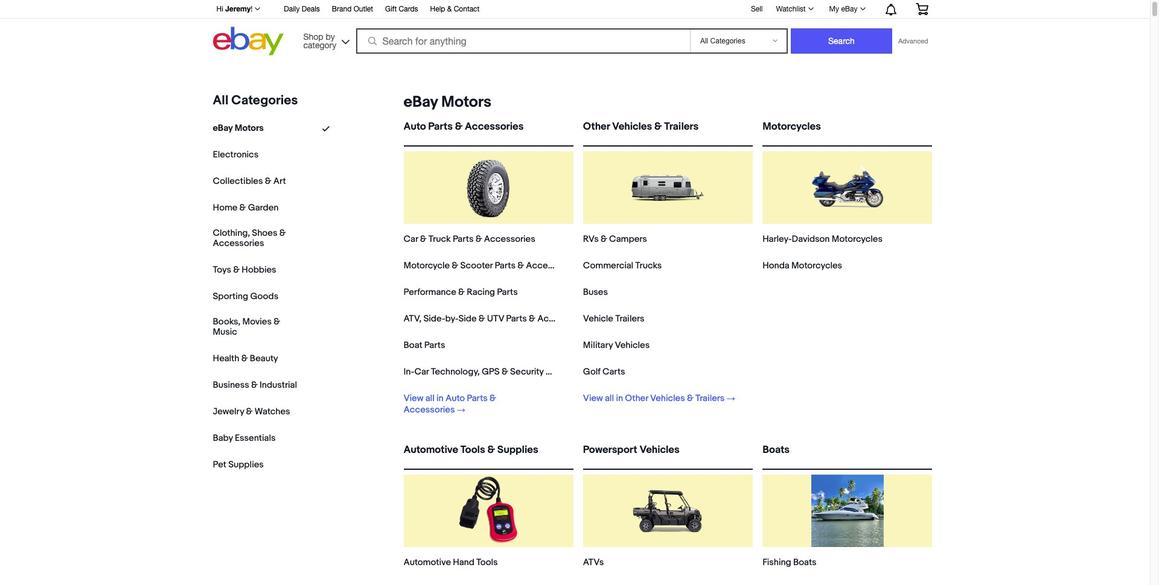 Task type: describe. For each thing, give the bounding box(es) containing it.
utv
[[487, 313, 504, 325]]

& inside "view all in auto parts & accessories"
[[490, 393, 496, 404]]

2 vertical spatial trailers
[[695, 393, 725, 404]]

& inside 'link'
[[455, 121, 463, 133]]

boat
[[404, 340, 422, 351]]

rvs & campers
[[583, 234, 647, 245]]

in for parts
[[437, 393, 444, 404]]

atv,
[[404, 313, 422, 325]]

powersport vehicles image
[[632, 475, 704, 548]]

campers
[[609, 234, 647, 245]]

1 horizontal spatial ebay motors
[[404, 93, 491, 112]]

shop by category button
[[298, 27, 352, 53]]

categories
[[231, 93, 298, 109]]

boats inside "link"
[[763, 444, 790, 456]]

motorcycles image
[[811, 152, 884, 224]]

golf carts
[[583, 366, 625, 378]]

my ebay link
[[823, 2, 871, 16]]

view for other vehicles & trailers
[[583, 393, 603, 404]]

boats image
[[811, 475, 884, 548]]

collectibles & art link
[[213, 176, 286, 187]]

business & industrial
[[213, 379, 297, 391]]

& inside clothing, shoes & accessories
[[279, 228, 286, 239]]

by-
[[445, 313, 459, 325]]

watchlist
[[776, 5, 806, 13]]

music
[[213, 326, 237, 338]]

account navigation
[[210, 0, 937, 19]]

0 horizontal spatial supplies
[[228, 459, 264, 471]]

& inside "link"
[[447, 5, 452, 13]]

hi jeremy !
[[216, 4, 253, 13]]

automotive hand tools
[[404, 557, 498, 569]]

industrial
[[260, 379, 297, 391]]

view all in auto parts & accessories link
[[404, 393, 556, 416]]

automotive for automotive hand tools
[[404, 557, 451, 569]]

automotive tools & supplies link
[[404, 444, 573, 467]]

jewelry
[[213, 406, 244, 418]]

sell link
[[746, 5, 768, 13]]

books, movies & music link
[[213, 316, 297, 338]]

jeremy
[[225, 4, 251, 13]]

0 horizontal spatial ebay
[[213, 123, 233, 134]]

accessories inside 'link'
[[465, 121, 524, 133]]

art
[[273, 176, 286, 187]]

electronics link
[[213, 149, 259, 161]]

clothing, shoes & accessories
[[213, 228, 286, 249]]

1 horizontal spatial other
[[625, 393, 648, 404]]

auto parts & accessories image
[[452, 152, 525, 224]]

1 horizontal spatial ebay
[[404, 93, 438, 112]]

motorcycles link
[[763, 121, 932, 143]]

powersport vehicles
[[583, 444, 680, 456]]

!
[[251, 5, 253, 13]]

davidson
[[792, 234, 830, 245]]

all for parts
[[425, 393, 435, 404]]

in-
[[404, 366, 414, 378]]

boat parts
[[404, 340, 445, 351]]

1 vertical spatial boats
[[793, 557, 817, 569]]

trailers inside the other vehicles & trailers link
[[664, 121, 699, 133]]

rvs
[[583, 234, 599, 245]]

honda
[[763, 260, 789, 272]]

health & beauty link
[[213, 353, 278, 364]]

2 vertical spatial motorcycles
[[791, 260, 842, 272]]

buses link
[[583, 287, 608, 298]]

hand
[[453, 557, 474, 569]]

vehicle trailers
[[583, 313, 644, 325]]

powersport
[[583, 444, 637, 456]]

automotive for automotive tools & supplies
[[404, 444, 458, 456]]

motorcycle
[[404, 260, 450, 272]]

other vehicles & trailers image
[[632, 152, 704, 224]]

1 vertical spatial motorcycles
[[832, 234, 883, 245]]

your shopping cart image
[[915, 3, 929, 15]]

daily
[[284, 5, 300, 13]]

motorcycle & scooter parts & accessories
[[404, 260, 577, 272]]

atvs
[[583, 557, 604, 569]]

1 vertical spatial trailers
[[615, 313, 644, 325]]

military vehicles link
[[583, 340, 650, 351]]

help & contact
[[430, 5, 480, 13]]

auto parts & accessories link
[[404, 121, 573, 143]]

health & beauty
[[213, 353, 278, 364]]

performance & racing parts
[[404, 287, 518, 298]]

1 vertical spatial tools
[[476, 557, 498, 569]]

side-
[[423, 313, 445, 325]]

technology,
[[431, 366, 480, 378]]

1 vertical spatial motors
[[235, 123, 264, 134]]

& inside books, movies & music
[[274, 316, 280, 328]]

all for vehicles
[[605, 393, 614, 404]]

hobbies
[[242, 264, 276, 276]]

baby
[[213, 433, 233, 444]]

business
[[213, 379, 249, 391]]

fishing boats
[[763, 557, 817, 569]]

all
[[213, 93, 229, 109]]

security
[[510, 366, 544, 378]]

gps
[[482, 366, 500, 378]]

shoes
[[252, 228, 277, 239]]

daily deals link
[[284, 3, 320, 16]]

all categories
[[213, 93, 298, 109]]

fishing boats link
[[763, 557, 817, 569]]

pet supplies
[[213, 459, 264, 471]]

gift
[[385, 5, 397, 13]]

jewelry & watches link
[[213, 406, 290, 418]]

atvs link
[[583, 557, 604, 569]]

shop by category banner
[[210, 0, 937, 59]]

cards
[[399, 5, 418, 13]]

other vehicles & trailers
[[583, 121, 699, 133]]

& inside "link"
[[487, 444, 495, 456]]

boats link
[[763, 444, 932, 467]]

books,
[[213, 316, 240, 328]]

auto parts & accessories
[[404, 121, 524, 133]]

help & contact link
[[430, 3, 480, 16]]

side
[[459, 313, 477, 325]]

parts inside "view all in auto parts & accessories"
[[467, 393, 488, 404]]



Task type: vqa. For each thing, say whether or not it's contained in the screenshot.
Your shopping cart icon
yes



Task type: locate. For each thing, give the bounding box(es) containing it.
accessories inside "view all in auto parts & accessories"
[[404, 404, 455, 416]]

home & garden link
[[213, 202, 279, 214]]

motors up "auto parts & accessories"
[[441, 93, 491, 112]]

0 horizontal spatial other
[[583, 121, 610, 133]]

auto inside "view all in auto parts & accessories"
[[446, 393, 465, 404]]

ebay motors link up "auto parts & accessories"
[[399, 93, 491, 112]]

automotive left hand
[[404, 557, 451, 569]]

car
[[404, 234, 418, 245], [414, 366, 429, 378]]

view inside "view all in auto parts & accessories"
[[404, 393, 423, 404]]

0 vertical spatial ebay
[[841, 5, 858, 13]]

garden
[[248, 202, 279, 214]]

view all in other vehicles & trailers link
[[583, 393, 735, 404]]

0 vertical spatial auto
[[404, 121, 426, 133]]

2 in from the left
[[616, 393, 623, 404]]

2 vertical spatial ebay
[[213, 123, 233, 134]]

brand outlet link
[[332, 3, 373, 16]]

in for vehicles
[[616, 393, 623, 404]]

2 automotive from the top
[[404, 557, 451, 569]]

golf carts link
[[583, 366, 625, 378]]

vehicles
[[612, 121, 652, 133], [615, 340, 650, 351], [650, 393, 685, 404], [640, 444, 680, 456]]

business & industrial link
[[213, 379, 297, 391]]

ebay inside account navigation
[[841, 5, 858, 13]]

collectibles & art
[[213, 176, 286, 187]]

other
[[583, 121, 610, 133], [625, 393, 648, 404]]

view down 'golf'
[[583, 393, 603, 404]]

golf
[[583, 366, 600, 378]]

0 vertical spatial other
[[583, 121, 610, 133]]

atv, side-by-side & utv parts & accessories link
[[404, 313, 589, 325]]

baby essentials
[[213, 433, 276, 444]]

0 horizontal spatial boats
[[763, 444, 790, 456]]

automotive
[[404, 444, 458, 456], [404, 557, 451, 569]]

2 all from the left
[[605, 393, 614, 404]]

buses
[[583, 287, 608, 298]]

1 horizontal spatial auto
[[446, 393, 465, 404]]

military vehicles
[[583, 340, 650, 351]]

military
[[583, 340, 613, 351]]

1 view from the left
[[404, 393, 423, 404]]

my ebay
[[829, 5, 858, 13]]

books, movies & music
[[213, 316, 280, 338]]

supplies
[[497, 444, 538, 456], [228, 459, 264, 471]]

0 horizontal spatial ebay motors
[[213, 123, 264, 134]]

racing
[[467, 287, 495, 298]]

baby essentials link
[[213, 433, 276, 444]]

watchlist link
[[769, 2, 819, 16]]

commercial
[[583, 260, 633, 272]]

automotive down "view all in auto parts & accessories"
[[404, 444, 458, 456]]

accessories inside clothing, shoes & accessories
[[213, 238, 264, 249]]

fishing
[[763, 557, 791, 569]]

boat parts link
[[404, 340, 445, 351]]

gift cards link
[[385, 3, 418, 16]]

supplies right pet
[[228, 459, 264, 471]]

atv, side-by-side & utv parts & accessories
[[404, 313, 589, 325]]

in inside "view all in auto parts & accessories"
[[437, 393, 444, 404]]

1 horizontal spatial ebay motors link
[[399, 93, 491, 112]]

ebay motors link up the electronics
[[213, 123, 264, 134]]

in-car technology, gps & security devices
[[404, 366, 579, 378]]

&
[[447, 5, 452, 13], [455, 121, 463, 133], [654, 121, 662, 133], [265, 176, 271, 187], [239, 202, 246, 214], [279, 228, 286, 239], [420, 234, 427, 245], [476, 234, 482, 245], [601, 234, 607, 245], [452, 260, 458, 272], [517, 260, 524, 272], [233, 264, 240, 276], [458, 287, 465, 298], [479, 313, 485, 325], [529, 313, 535, 325], [274, 316, 280, 328], [241, 353, 248, 364], [502, 366, 508, 378], [251, 379, 258, 391], [490, 393, 496, 404], [687, 393, 694, 404], [246, 406, 253, 418], [487, 444, 495, 456]]

advanced link
[[892, 29, 934, 53]]

0 vertical spatial car
[[404, 234, 418, 245]]

toys & hobbies
[[213, 264, 276, 276]]

other vehicles & trailers link
[[583, 121, 753, 143]]

None submit
[[791, 28, 892, 54]]

motorcycle & scooter parts & accessories link
[[404, 260, 577, 272]]

1 horizontal spatial motors
[[441, 93, 491, 112]]

0 vertical spatial supplies
[[497, 444, 538, 456]]

powersport vehicles link
[[583, 444, 753, 467]]

1 horizontal spatial all
[[605, 393, 614, 404]]

home
[[213, 202, 237, 214]]

honda motorcycles
[[763, 260, 842, 272]]

vehicles for other
[[612, 121, 652, 133]]

0 vertical spatial boats
[[763, 444, 790, 456]]

essentials
[[235, 433, 276, 444]]

in down carts
[[616, 393, 623, 404]]

0 horizontal spatial auto
[[404, 121, 426, 133]]

tools down view all in auto parts & accessories link
[[460, 444, 485, 456]]

beauty
[[250, 353, 278, 364]]

none submit inside shop by category banner
[[791, 28, 892, 54]]

1 in from the left
[[437, 393, 444, 404]]

auto inside 'link'
[[404, 121, 426, 133]]

view for auto parts & accessories
[[404, 393, 423, 404]]

ebay motors link
[[399, 93, 491, 112], [213, 123, 264, 134]]

0 vertical spatial tools
[[460, 444, 485, 456]]

1 all from the left
[[425, 393, 435, 404]]

ebay motors
[[404, 93, 491, 112], [213, 123, 264, 134]]

my
[[829, 5, 839, 13]]

supplies inside "link"
[[497, 444, 538, 456]]

Search for anything text field
[[358, 30, 688, 53]]

sporting goods
[[213, 291, 278, 302]]

ebay motors up the electronics
[[213, 123, 264, 134]]

toys & hobbies link
[[213, 264, 276, 276]]

rvs & campers link
[[583, 234, 647, 245]]

all inside "view all in auto parts & accessories"
[[425, 393, 435, 404]]

harley-davidson motorcycles
[[763, 234, 883, 245]]

performance
[[404, 287, 456, 298]]

ebay up "auto parts & accessories"
[[404, 93, 438, 112]]

tools inside "link"
[[460, 444, 485, 456]]

shop
[[303, 32, 323, 41]]

tools
[[460, 444, 485, 456], [476, 557, 498, 569]]

boats
[[763, 444, 790, 456], [793, 557, 817, 569]]

0 horizontal spatial in
[[437, 393, 444, 404]]

ebay down all
[[213, 123, 233, 134]]

jewelry & watches
[[213, 406, 290, 418]]

trucks
[[635, 260, 662, 272]]

automotive inside "link"
[[404, 444, 458, 456]]

hi
[[216, 5, 223, 13]]

0 vertical spatial motors
[[441, 93, 491, 112]]

view down in-
[[404, 393, 423, 404]]

1 automotive from the top
[[404, 444, 458, 456]]

1 horizontal spatial supplies
[[497, 444, 538, 456]]

1 vertical spatial car
[[414, 366, 429, 378]]

carts
[[602, 366, 625, 378]]

1 horizontal spatial boats
[[793, 557, 817, 569]]

view all in other vehicles & trailers
[[583, 393, 725, 404]]

car left "truck"
[[404, 234, 418, 245]]

1 vertical spatial other
[[625, 393, 648, 404]]

electronics
[[213, 149, 259, 161]]

car down boat parts link
[[414, 366, 429, 378]]

1 horizontal spatial view
[[583, 393, 603, 404]]

contact
[[454, 5, 480, 13]]

1 vertical spatial auto
[[446, 393, 465, 404]]

truck
[[429, 234, 451, 245]]

gift cards
[[385, 5, 418, 13]]

pet
[[213, 459, 226, 471]]

brand outlet
[[332, 5, 373, 13]]

0 horizontal spatial view
[[404, 393, 423, 404]]

1 vertical spatial ebay motors link
[[213, 123, 264, 134]]

2 horizontal spatial ebay
[[841, 5, 858, 13]]

0 horizontal spatial ebay motors link
[[213, 123, 264, 134]]

1 vertical spatial ebay motors
[[213, 123, 264, 134]]

parts inside auto parts & accessories 'link'
[[428, 121, 453, 133]]

motors down all categories in the top of the page
[[235, 123, 264, 134]]

by
[[326, 32, 335, 41]]

1 vertical spatial ebay
[[404, 93, 438, 112]]

supplies down view all in auto parts & accessories link
[[497, 444, 538, 456]]

ebay motors up "auto parts & accessories"
[[404, 93, 491, 112]]

pet supplies link
[[213, 459, 264, 471]]

tools right hand
[[476, 557, 498, 569]]

1 vertical spatial supplies
[[228, 459, 264, 471]]

brand
[[332, 5, 352, 13]]

0 vertical spatial motorcycles
[[763, 121, 821, 133]]

1 horizontal spatial in
[[616, 393, 623, 404]]

vehicles for military
[[615, 340, 650, 351]]

vehicle trailers link
[[583, 313, 644, 325]]

sporting goods link
[[213, 291, 278, 302]]

honda motorcycles link
[[763, 260, 842, 272]]

0 horizontal spatial all
[[425, 393, 435, 404]]

in down technology,
[[437, 393, 444, 404]]

0 vertical spatial ebay motors
[[404, 93, 491, 112]]

trailers
[[664, 121, 699, 133], [615, 313, 644, 325], [695, 393, 725, 404]]

in-car technology, gps & security devices link
[[404, 366, 579, 378]]

commercial trucks
[[583, 260, 662, 272]]

2 view from the left
[[583, 393, 603, 404]]

in
[[437, 393, 444, 404], [616, 393, 623, 404]]

clothing,
[[213, 228, 250, 239]]

0 horizontal spatial motors
[[235, 123, 264, 134]]

motorcycles
[[763, 121, 821, 133], [832, 234, 883, 245], [791, 260, 842, 272]]

0 vertical spatial ebay motors link
[[399, 93, 491, 112]]

ebay right my
[[841, 5, 858, 13]]

all down technology,
[[425, 393, 435, 404]]

0 vertical spatial trailers
[[664, 121, 699, 133]]

help
[[430, 5, 445, 13]]

motorcycles inside motorcycles link
[[763, 121, 821, 133]]

1 vertical spatial automotive
[[404, 557, 451, 569]]

automotive tools & supplies image
[[452, 475, 525, 548]]

vehicles for powersport
[[640, 444, 680, 456]]

all down carts
[[605, 393, 614, 404]]

automotive tools & supplies
[[404, 444, 538, 456]]

0 vertical spatial automotive
[[404, 444, 458, 456]]

daily deals
[[284, 5, 320, 13]]



